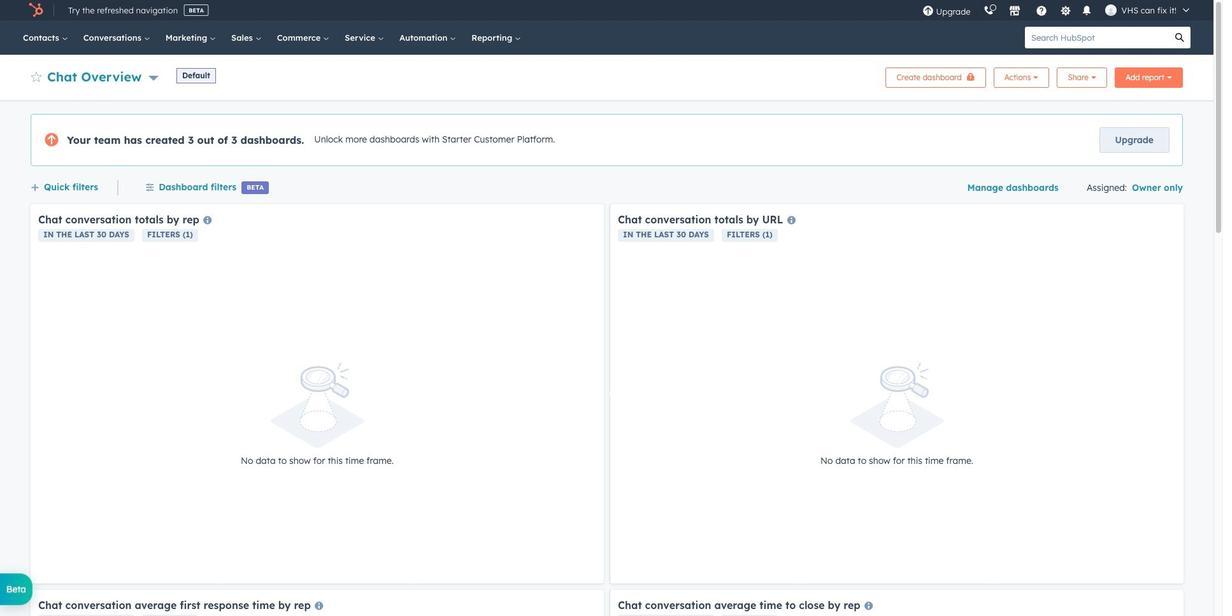 Task type: locate. For each thing, give the bounding box(es) containing it.
banner
[[31, 64, 1183, 88]]

jer mill image
[[1105, 4, 1117, 16]]

chat conversation average first response time by rep element
[[31, 591, 604, 617]]

menu
[[916, 0, 1199, 20]]

marketplaces image
[[1009, 6, 1021, 17]]

chat conversation average time to close by rep element
[[610, 591, 1184, 617]]



Task type: describe. For each thing, give the bounding box(es) containing it.
chat conversation totals by rep element
[[31, 205, 604, 584]]

Search HubSpot search field
[[1025, 27, 1169, 48]]

chat conversation totals by url element
[[610, 205, 1184, 584]]



Task type: vqa. For each thing, say whether or not it's contained in the screenshot.
Create date at the left top
no



